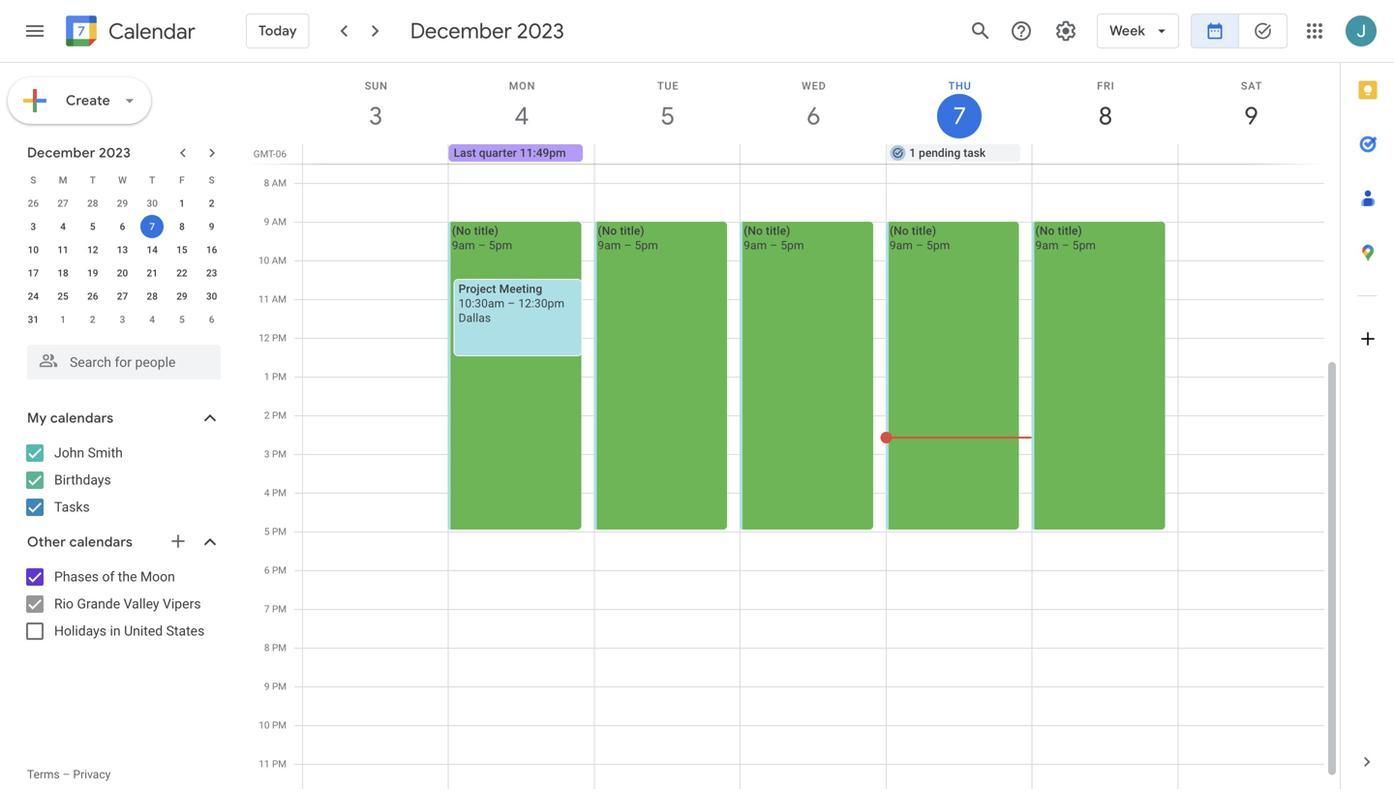 Task type: describe. For each thing, give the bounding box(es) containing it.
1 down f
[[179, 198, 185, 209]]

5 (no title) 9am – 5pm from the left
[[1036, 224, 1096, 252]]

4 link
[[500, 94, 544, 138]]

3 down 2 pm
[[264, 448, 270, 460]]

21 element
[[141, 261, 164, 285]]

17 element
[[22, 261, 45, 285]]

31
[[28, 314, 39, 325]]

26 element
[[81, 285, 104, 308]]

meeting
[[499, 282, 542, 296]]

15
[[176, 244, 187, 256]]

my calendars
[[27, 410, 114, 427]]

23
[[206, 267, 217, 279]]

9 am
[[264, 216, 287, 228]]

thu 7
[[949, 80, 972, 131]]

0 vertical spatial december 2023
[[410, 17, 564, 45]]

14 element
[[141, 238, 164, 261]]

4 (no title) 9am – 5pm from the left
[[890, 224, 950, 252]]

terms – privacy
[[27, 768, 111, 781]]

project
[[459, 282, 496, 296]]

m
[[59, 174, 67, 186]]

10:30am
[[459, 297, 505, 310]]

5 down november 28 element
[[90, 221, 95, 232]]

2 t from the left
[[149, 174, 155, 186]]

2 pm
[[264, 410, 287, 421]]

main drawer image
[[23, 19, 46, 43]]

1 for 1 pm
[[264, 371, 270, 382]]

sat
[[1241, 80, 1263, 92]]

january 4 element
[[141, 308, 164, 331]]

row containing 26
[[18, 192, 227, 215]]

15 element
[[170, 238, 194, 261]]

29 for november 29 element
[[117, 198, 128, 209]]

30 for november 30 "element"
[[147, 198, 158, 209]]

4 title) from the left
[[912, 224, 936, 238]]

7 for 7, today element
[[149, 221, 155, 232]]

pending
[[919, 146, 961, 160]]

30 for 30 element
[[206, 290, 217, 302]]

november 28 element
[[81, 192, 104, 215]]

6 link
[[792, 94, 836, 138]]

rio
[[54, 596, 74, 612]]

row containing 17
[[18, 261, 227, 285]]

states
[[166, 623, 205, 639]]

5 cell from the left
[[1178, 144, 1324, 164]]

10 pm
[[259, 719, 287, 731]]

4 pm
[[264, 487, 287, 499]]

row containing 24
[[18, 285, 227, 308]]

20
[[117, 267, 128, 279]]

19
[[87, 267, 98, 279]]

1 title) from the left
[[474, 224, 499, 238]]

pm for 8 pm
[[272, 642, 287, 654]]

sun 3
[[365, 80, 388, 132]]

november 29 element
[[111, 192, 134, 215]]

7 pm
[[264, 603, 287, 615]]

my
[[27, 410, 47, 427]]

4 down november 27 element
[[60, 221, 66, 232]]

1 t from the left
[[90, 174, 96, 186]]

birthdays
[[54, 472, 111, 488]]

16
[[206, 244, 217, 256]]

9 link
[[1229, 94, 1274, 138]]

22
[[176, 267, 187, 279]]

pm for 7 pm
[[272, 603, 287, 615]]

pm for 9 pm
[[272, 681, 287, 692]]

1 vertical spatial december
[[27, 144, 95, 162]]

am for 8 am
[[272, 177, 287, 189]]

3 5pm from the left
[[781, 239, 804, 252]]

in
[[110, 623, 121, 639]]

5 9am from the left
[[1036, 239, 1059, 252]]

11:49pm
[[520, 146, 566, 160]]

january 3 element
[[111, 308, 134, 331]]

18 element
[[51, 261, 75, 285]]

24
[[28, 290, 39, 302]]

last quarter 11:49pm button
[[449, 144, 583, 162]]

november 26 element
[[22, 192, 45, 215]]

november 30 element
[[141, 192, 164, 215]]

5 down 4 pm
[[264, 526, 270, 537]]

week
[[1110, 22, 1145, 40]]

1 pm
[[264, 371, 287, 382]]

wed 6
[[802, 80, 827, 132]]

5 link
[[646, 94, 690, 138]]

my calendars button
[[4, 403, 240, 434]]

pm for 10 pm
[[272, 719, 287, 731]]

december 2023 grid
[[18, 168, 227, 331]]

5 (no from the left
[[1036, 224, 1055, 238]]

9 inside "sat 9"
[[1243, 100, 1257, 132]]

0 vertical spatial december
[[410, 17, 512, 45]]

am for 11 am
[[272, 293, 287, 305]]

27 for 27 element
[[117, 290, 128, 302]]

1 9am from the left
[[452, 239, 475, 252]]

last quarter 11:49pm
[[454, 146, 566, 160]]

9 for 9 am
[[264, 216, 269, 228]]

calendar
[[108, 18, 195, 45]]

sun
[[365, 80, 388, 92]]

3 (no from the left
[[744, 224, 763, 238]]

grande
[[77, 596, 120, 612]]

11 element
[[51, 238, 75, 261]]

9 pm
[[264, 681, 287, 692]]

12:30pm
[[518, 297, 565, 310]]

30 element
[[200, 285, 223, 308]]

f
[[179, 174, 185, 186]]

9 for 9
[[209, 221, 214, 232]]

6 down 30 element
[[209, 314, 214, 325]]

4 down 3 pm
[[264, 487, 270, 499]]

4 (no from the left
[[890, 224, 909, 238]]

terms
[[27, 768, 60, 781]]

today button
[[246, 8, 310, 54]]

january 6 element
[[200, 308, 223, 331]]

row inside grid
[[294, 144, 1340, 164]]

other calendars
[[27, 534, 133, 551]]

add other calendars image
[[168, 532, 188, 551]]

2 cell from the left
[[595, 144, 740, 164]]

create button
[[8, 77, 151, 124]]

2 s from the left
[[209, 174, 215, 186]]

2 9am from the left
[[598, 239, 621, 252]]

12 for 12 pm
[[259, 332, 270, 344]]

11 am
[[259, 293, 287, 305]]

tasks
[[54, 499, 90, 515]]

november 27 element
[[51, 192, 75, 215]]

john
[[54, 445, 84, 461]]

calendar element
[[62, 12, 195, 54]]

10 for 10 am
[[259, 255, 269, 266]]

17
[[28, 267, 39, 279]]

task_alt
[[1253, 21, 1273, 41]]

wed
[[802, 80, 827, 92]]

pm for 6 pm
[[272, 565, 287, 576]]

28 element
[[141, 285, 164, 308]]

3 link
[[354, 94, 398, 138]]

3 down november 26 element
[[31, 221, 36, 232]]

2 for 2 pm
[[264, 410, 270, 421]]

january 1 element
[[51, 308, 75, 331]]

1 horizontal spatial 2
[[209, 198, 214, 209]]

06
[[276, 148, 287, 160]]

4 9am from the left
[[890, 239, 913, 252]]

1 for 1 pending task
[[909, 146, 916, 160]]

6 pm
[[264, 565, 287, 576]]

phases of the moon
[[54, 569, 175, 585]]

row containing 10
[[18, 238, 227, 261]]

mon
[[509, 80, 536, 92]]

calendars for other calendars
[[69, 534, 133, 551]]

2 (no from the left
[[598, 224, 617, 238]]

16 element
[[200, 238, 223, 261]]

18
[[57, 267, 68, 279]]

date_range
[[1206, 21, 1225, 41]]

rio grande valley vipers
[[54, 596, 201, 612]]

2 for january 2 element at the left top of page
[[90, 314, 95, 325]]

27 for november 27 element
[[57, 198, 68, 209]]

10 am
[[259, 255, 287, 266]]

29 element
[[170, 285, 194, 308]]

5 title) from the left
[[1058, 224, 1082, 238]]

28 for 28 element
[[147, 290, 158, 302]]

1 for 'january 1' element
[[60, 314, 66, 325]]

w
[[118, 174, 127, 186]]

8 for 8
[[179, 221, 185, 232]]

8 for 8 am
[[264, 177, 269, 189]]

row group containing 26
[[18, 192, 227, 331]]

holidays
[[54, 623, 107, 639]]

project meeting 10:30am – 12:30pm dallas
[[459, 282, 565, 325]]

7 link
[[937, 94, 982, 138]]

row containing 31
[[18, 308, 227, 331]]

pm for 3 pm
[[272, 448, 287, 460]]



Task type: locate. For each thing, give the bounding box(es) containing it.
tue 5
[[657, 80, 679, 132]]

am up 12 pm
[[272, 293, 287, 305]]

1 vertical spatial 12
[[259, 332, 270, 344]]

s right f
[[209, 174, 215, 186]]

9 up 16 element
[[209, 221, 214, 232]]

7 for 7 pm
[[264, 603, 270, 615]]

1 5pm from the left
[[489, 239, 512, 252]]

9 for 9 pm
[[264, 681, 270, 692]]

t
[[90, 174, 96, 186], [149, 174, 155, 186]]

other calendars button
[[4, 527, 240, 558]]

27 inside november 27 element
[[57, 198, 68, 209]]

– inside project meeting 10:30am – 12:30pm dallas
[[508, 297, 515, 310]]

0 horizontal spatial 2023
[[99, 144, 131, 162]]

december 2023 up "mon"
[[410, 17, 564, 45]]

1 vertical spatial 29
[[176, 290, 187, 302]]

row
[[294, 144, 1340, 164], [18, 168, 227, 192], [18, 192, 227, 215], [18, 215, 227, 238], [18, 238, 227, 261], [18, 261, 227, 285], [18, 285, 227, 308], [18, 308, 227, 331]]

13 element
[[111, 238, 134, 261]]

2 pm from the top
[[272, 371, 287, 382]]

8 down fri
[[1098, 100, 1111, 132]]

other calendars list
[[4, 562, 240, 647]]

today
[[259, 22, 297, 40]]

9 up the 10 pm
[[264, 681, 270, 692]]

calendars
[[50, 410, 114, 427], [69, 534, 133, 551]]

quarter
[[479, 146, 517, 160]]

1 s from the left
[[30, 174, 36, 186]]

22 element
[[170, 261, 194, 285]]

0 horizontal spatial 2
[[90, 314, 95, 325]]

calendars up of
[[69, 534, 133, 551]]

title)
[[474, 224, 499, 238], [620, 224, 645, 238], [766, 224, 791, 238], [912, 224, 936, 238], [1058, 224, 1082, 238]]

5 down 29 element
[[179, 314, 185, 325]]

1 horizontal spatial 2023
[[517, 17, 564, 45]]

Search for people text field
[[39, 345, 209, 380]]

4
[[514, 100, 528, 132], [60, 221, 66, 232], [149, 314, 155, 325], [264, 487, 270, 499]]

1 pending task
[[909, 146, 986, 160]]

21
[[147, 267, 158, 279]]

25
[[57, 290, 68, 302]]

am for 10 am
[[272, 255, 287, 266]]

am down 8 am
[[272, 216, 287, 228]]

cell down 9 'link'
[[1178, 144, 1324, 164]]

sat 9
[[1241, 80, 1263, 132]]

11 for 11 pm
[[259, 758, 270, 770]]

dallas
[[459, 311, 491, 325]]

0 horizontal spatial 28
[[87, 198, 98, 209]]

30 inside "element"
[[147, 198, 158, 209]]

7 up 14 element
[[149, 221, 155, 232]]

2 horizontal spatial 7
[[952, 101, 965, 131]]

date_range button
[[1191, 8, 1239, 54]]

3 9am from the left
[[744, 239, 767, 252]]

3 down 27 element
[[120, 314, 125, 325]]

6 inside wed 6
[[806, 100, 819, 132]]

0 vertical spatial 7
[[952, 101, 965, 131]]

1 left pending
[[909, 146, 916, 160]]

12 element
[[81, 238, 104, 261]]

8 up 9 pm at the bottom of the page
[[264, 642, 270, 654]]

10 up 11 am
[[259, 255, 269, 266]]

26 inside november 26 element
[[28, 198, 39, 209]]

2023 up "mon"
[[517, 17, 564, 45]]

8 for 8 pm
[[264, 642, 270, 654]]

6 up 7 pm
[[264, 565, 270, 576]]

10 for 10 pm
[[259, 719, 270, 731]]

1
[[909, 146, 916, 160], [179, 198, 185, 209], [60, 314, 66, 325], [264, 371, 270, 382]]

1 horizontal spatial 12
[[259, 332, 270, 344]]

11 pm
[[259, 758, 287, 770]]

2023 up w
[[99, 144, 131, 162]]

cell down the 6 link on the right of page
[[740, 144, 886, 164]]

26 left november 27 element
[[28, 198, 39, 209]]

8
[[1098, 100, 1111, 132], [264, 177, 269, 189], [179, 221, 185, 232], [264, 642, 270, 654]]

calendar heading
[[105, 18, 195, 45]]

0 vertical spatial 26
[[28, 198, 39, 209]]

27 down m
[[57, 198, 68, 209]]

28
[[87, 198, 98, 209], [147, 290, 158, 302]]

grid containing 3
[[248, 63, 1340, 789]]

pm down 9 pm at the bottom of the page
[[272, 719, 287, 731]]

8 up 15 element
[[179, 221, 185, 232]]

3 cell from the left
[[740, 144, 886, 164]]

pm up 3 pm
[[272, 410, 287, 421]]

gmt-
[[253, 148, 276, 160]]

calendars for my calendars
[[50, 410, 114, 427]]

20 element
[[111, 261, 134, 285]]

other
[[27, 534, 66, 551]]

row group
[[18, 192, 227, 331]]

task_alt button
[[1239, 8, 1288, 54]]

29 for 29 element
[[176, 290, 187, 302]]

28 down 21
[[147, 290, 158, 302]]

t up november 30 "element"
[[149, 174, 155, 186]]

last
[[454, 146, 476, 160]]

am down 9 am
[[272, 255, 287, 266]]

cell
[[303, 144, 449, 164], [595, 144, 740, 164], [740, 144, 886, 164], [1032, 144, 1178, 164], [1178, 144, 1324, 164]]

3 am from the top
[[272, 255, 287, 266]]

1 horizontal spatial s
[[209, 174, 215, 186]]

united
[[124, 623, 163, 639]]

0 vertical spatial 2
[[209, 198, 214, 209]]

8 pm from the top
[[272, 603, 287, 615]]

0 vertical spatial 12
[[87, 244, 98, 256]]

10 inside 10 element
[[28, 244, 39, 256]]

pm for 2 pm
[[272, 410, 287, 421]]

12 inside december 2023 grid
[[87, 244, 98, 256]]

5
[[660, 100, 674, 132], [90, 221, 95, 232], [179, 314, 185, 325], [264, 526, 270, 537]]

0 horizontal spatial december
[[27, 144, 95, 162]]

1 vertical spatial 27
[[117, 290, 128, 302]]

tue
[[657, 80, 679, 92]]

6 down wed
[[806, 100, 819, 132]]

19 element
[[81, 261, 104, 285]]

1 horizontal spatial 27
[[117, 290, 128, 302]]

pm down the 10 pm
[[272, 758, 287, 770]]

pm for 11 pm
[[272, 758, 287, 770]]

2 down 26 'element'
[[90, 314, 95, 325]]

0 horizontal spatial s
[[30, 174, 36, 186]]

9 down sat
[[1243, 100, 1257, 132]]

12 down 11 am
[[259, 332, 270, 344]]

1 horizontal spatial 30
[[206, 290, 217, 302]]

pm down 5 pm
[[272, 565, 287, 576]]

12 pm
[[259, 332, 287, 344]]

2 vertical spatial 11
[[259, 758, 270, 770]]

8 pm
[[264, 642, 287, 654]]

0 horizontal spatial december 2023
[[27, 144, 131, 162]]

1 pm from the top
[[272, 332, 287, 344]]

privacy link
[[73, 768, 111, 781]]

29 down 22
[[176, 290, 187, 302]]

1 vertical spatial 30
[[206, 290, 217, 302]]

moon
[[140, 569, 175, 585]]

10
[[28, 244, 39, 256], [259, 255, 269, 266], [259, 719, 270, 731]]

2 am from the top
[[272, 216, 287, 228]]

january 5 element
[[170, 308, 194, 331]]

pm up 2 pm
[[272, 371, 287, 382]]

december up "mon"
[[410, 17, 512, 45]]

0 vertical spatial 27
[[57, 198, 68, 209]]

calendars inside dropdown button
[[50, 410, 114, 427]]

27 inside 27 element
[[117, 290, 128, 302]]

27
[[57, 198, 68, 209], [117, 290, 128, 302]]

1 (no title) 9am – 5pm from the left
[[452, 224, 512, 252]]

2 vertical spatial 2
[[264, 410, 270, 421]]

1 horizontal spatial december
[[410, 17, 512, 45]]

t up november 28 element
[[90, 174, 96, 186]]

1 horizontal spatial 26
[[87, 290, 98, 302]]

4 5pm from the left
[[927, 239, 950, 252]]

2 vertical spatial 7
[[264, 603, 270, 615]]

calendars up john smith
[[50, 410, 114, 427]]

0 horizontal spatial 7
[[149, 221, 155, 232]]

4 am from the top
[[272, 293, 287, 305]]

valley
[[124, 596, 159, 612]]

3 pm
[[264, 448, 287, 460]]

1 horizontal spatial t
[[149, 174, 155, 186]]

(no title) 9am – 5pm
[[452, 224, 512, 252], [598, 224, 658, 252], [744, 224, 804, 252], [890, 224, 950, 252], [1036, 224, 1096, 252]]

settings menu image
[[1055, 19, 1078, 43]]

pm for 5 pm
[[272, 526, 287, 537]]

0 vertical spatial 29
[[117, 198, 128, 209]]

9 inside december 2023 grid
[[209, 221, 214, 232]]

8 link
[[1083, 94, 1128, 138]]

24 element
[[22, 285, 45, 308]]

2 horizontal spatial 2
[[264, 410, 270, 421]]

27 down 20
[[117, 290, 128, 302]]

11 up the 18
[[57, 244, 68, 256]]

6 pm from the top
[[272, 526, 287, 537]]

am down 06
[[272, 177, 287, 189]]

4 inside mon 4
[[514, 100, 528, 132]]

6
[[806, 100, 819, 132], [120, 221, 125, 232], [209, 314, 214, 325], [264, 565, 270, 576]]

john smith
[[54, 445, 123, 461]]

pm for 4 pm
[[272, 487, 287, 499]]

10 pm from the top
[[272, 681, 287, 692]]

29 down w
[[117, 198, 128, 209]]

0 horizontal spatial 30
[[147, 198, 158, 209]]

pm up 9 pm at the bottom of the page
[[272, 642, 287, 654]]

2 (no title) 9am – 5pm from the left
[[598, 224, 658, 252]]

pm down 2 pm
[[272, 448, 287, 460]]

row containing s
[[18, 168, 227, 192]]

11 for 11 am
[[259, 293, 269, 305]]

row containing 3
[[18, 215, 227, 238]]

7 inside 7, today element
[[149, 221, 155, 232]]

9am
[[452, 239, 475, 252], [598, 239, 621, 252], [744, 239, 767, 252], [890, 239, 913, 252], [1036, 239, 1059, 252]]

12 for 12
[[87, 244, 98, 256]]

12 up the 19
[[87, 244, 98, 256]]

3 down sun
[[368, 100, 382, 132]]

0 horizontal spatial t
[[90, 174, 96, 186]]

0 vertical spatial 28
[[87, 198, 98, 209]]

cell down '5' "link" on the left
[[595, 144, 740, 164]]

0 horizontal spatial 26
[[28, 198, 39, 209]]

8 am
[[264, 177, 287, 189]]

s up november 26 element
[[30, 174, 36, 186]]

11 for 11
[[57, 244, 68, 256]]

11
[[57, 244, 68, 256], [259, 293, 269, 305], [259, 758, 270, 770]]

terms link
[[27, 768, 60, 781]]

am for 9 am
[[272, 216, 287, 228]]

1 horizontal spatial 7
[[264, 603, 270, 615]]

0 vertical spatial 2023
[[517, 17, 564, 45]]

0 vertical spatial calendars
[[50, 410, 114, 427]]

0 vertical spatial 30
[[147, 198, 158, 209]]

4 down "mon"
[[514, 100, 528, 132]]

1 (no from the left
[[452, 224, 471, 238]]

5 inside tue 5
[[660, 100, 674, 132]]

23 element
[[200, 261, 223, 285]]

0 horizontal spatial 27
[[57, 198, 68, 209]]

1 horizontal spatial 28
[[147, 290, 158, 302]]

10 for 10
[[28, 244, 39, 256]]

None search field
[[0, 337, 240, 380]]

the
[[118, 569, 137, 585]]

7 cell
[[137, 215, 167, 238]]

5 down tue
[[660, 100, 674, 132]]

26 for 26 'element'
[[87, 290, 98, 302]]

9 pm from the top
[[272, 642, 287, 654]]

1 pending task button
[[886, 144, 1020, 162]]

4 down 28 element
[[149, 314, 155, 325]]

1 horizontal spatial december 2023
[[410, 17, 564, 45]]

december 2023 up m
[[27, 144, 131, 162]]

11 down the 10 pm
[[259, 758, 270, 770]]

3 inside sun 3
[[368, 100, 382, 132]]

10 element
[[22, 238, 45, 261]]

row containing last quarter 11:49pm
[[294, 144, 1340, 164]]

26 inside 26 'element'
[[87, 290, 98, 302]]

grid
[[248, 63, 1340, 789]]

7 inside thu 7
[[952, 101, 965, 131]]

7 pm from the top
[[272, 565, 287, 576]]

smith
[[88, 445, 123, 461]]

vipers
[[163, 596, 201, 612]]

1 vertical spatial 7
[[149, 221, 155, 232]]

30 up 7, today element
[[147, 198, 158, 209]]

pm for 1 pm
[[272, 371, 287, 382]]

my calendars list
[[4, 438, 240, 523]]

28 right november 27 element
[[87, 198, 98, 209]]

week button
[[1097, 8, 1179, 54]]

tab list
[[1341, 63, 1394, 735]]

fri 8
[[1097, 80, 1115, 132]]

9
[[1243, 100, 1257, 132], [264, 216, 269, 228], [209, 221, 214, 232], [264, 681, 270, 692]]

1 inside button
[[909, 146, 916, 160]]

1 vertical spatial 26
[[87, 290, 98, 302]]

create
[[66, 92, 110, 109]]

31 element
[[22, 308, 45, 331]]

14
[[147, 244, 158, 256]]

6 down november 29 element
[[120, 221, 125, 232]]

2 up 3 pm
[[264, 410, 270, 421]]

10 up 11 pm
[[259, 719, 270, 731]]

1 down 25 element on the top left of page
[[60, 314, 66, 325]]

4 inside january 4 element
[[149, 314, 155, 325]]

30 down the 23
[[206, 290, 217, 302]]

30
[[147, 198, 158, 209], [206, 290, 217, 302]]

2 5pm from the left
[[635, 239, 658, 252]]

8 inside the fri 8
[[1098, 100, 1111, 132]]

13
[[117, 244, 128, 256]]

pm
[[272, 332, 287, 344], [272, 371, 287, 382], [272, 410, 287, 421], [272, 448, 287, 460], [272, 487, 287, 499], [272, 526, 287, 537], [272, 565, 287, 576], [272, 603, 287, 615], [272, 642, 287, 654], [272, 681, 287, 692], [272, 719, 287, 731], [272, 758, 287, 770]]

25 element
[[51, 285, 75, 308]]

26 down the 19
[[87, 290, 98, 302]]

7 up 8 pm
[[264, 603, 270, 615]]

7, today element
[[141, 215, 164, 238]]

fri
[[1097, 80, 1115, 92]]

10 up 17
[[28, 244, 39, 256]]

1 vertical spatial 2023
[[99, 144, 131, 162]]

1 vertical spatial december 2023
[[27, 144, 131, 162]]

december up m
[[27, 144, 95, 162]]

calendars inside dropdown button
[[69, 534, 133, 551]]

2 up 16 element
[[209, 198, 214, 209]]

9 up the 10 am
[[264, 216, 269, 228]]

3 pm from the top
[[272, 410, 287, 421]]

thu
[[949, 80, 972, 92]]

4 pm from the top
[[272, 448, 287, 460]]

11 down the 10 am
[[259, 293, 269, 305]]

0 horizontal spatial 29
[[117, 198, 128, 209]]

holidays in united states
[[54, 623, 205, 639]]

1 am from the top
[[272, 177, 287, 189]]

3 (no title) 9am – 5pm from the left
[[744, 224, 804, 252]]

pm for 12 pm
[[272, 332, 287, 344]]

1 down 12 pm
[[264, 371, 270, 382]]

8 down gmt-
[[264, 177, 269, 189]]

pm up 1 pm at the top left of page
[[272, 332, 287, 344]]

3
[[368, 100, 382, 132], [31, 221, 36, 232], [120, 314, 125, 325], [264, 448, 270, 460]]

1 horizontal spatial 29
[[176, 290, 187, 302]]

11 pm from the top
[[272, 719, 287, 731]]

8 inside december 2023 grid
[[179, 221, 185, 232]]

gmt-06
[[253, 148, 287, 160]]

11 inside the '11' element
[[57, 244, 68, 256]]

7 down thu on the top
[[952, 101, 965, 131]]

1 vertical spatial calendars
[[69, 534, 133, 551]]

cell down 8 'link' in the right of the page
[[1032, 144, 1178, 164]]

28 for november 28 element
[[87, 198, 98, 209]]

privacy
[[73, 768, 111, 781]]

0 vertical spatial 11
[[57, 244, 68, 256]]

pm down the 6 pm
[[272, 603, 287, 615]]

0 horizontal spatial 12
[[87, 244, 98, 256]]

phases
[[54, 569, 99, 585]]

1 vertical spatial 28
[[147, 290, 158, 302]]

26
[[28, 198, 39, 209], [87, 290, 98, 302]]

mon 4
[[509, 80, 536, 132]]

2 title) from the left
[[620, 224, 645, 238]]

7
[[952, 101, 965, 131], [149, 221, 155, 232], [264, 603, 270, 615]]

3 title) from the left
[[766, 224, 791, 238]]

pm up the 6 pm
[[272, 526, 287, 537]]

december
[[410, 17, 512, 45], [27, 144, 95, 162]]

pm down 3 pm
[[272, 487, 287, 499]]

1 vertical spatial 2
[[90, 314, 95, 325]]

pm down 8 pm
[[272, 681, 287, 692]]

5 5pm from the left
[[1073, 239, 1096, 252]]

of
[[102, 569, 115, 585]]

january 2 element
[[81, 308, 104, 331]]

cell down 3 link
[[303, 144, 449, 164]]

5 pm from the top
[[272, 487, 287, 499]]

27 element
[[111, 285, 134, 308]]

26 for november 26 element
[[28, 198, 39, 209]]

1 cell from the left
[[303, 144, 449, 164]]

4 cell from the left
[[1032, 144, 1178, 164]]

12 pm from the top
[[272, 758, 287, 770]]

1 vertical spatial 11
[[259, 293, 269, 305]]



Task type: vqa. For each thing, say whether or not it's contained in the screenshot.
PM for 11 PM
yes



